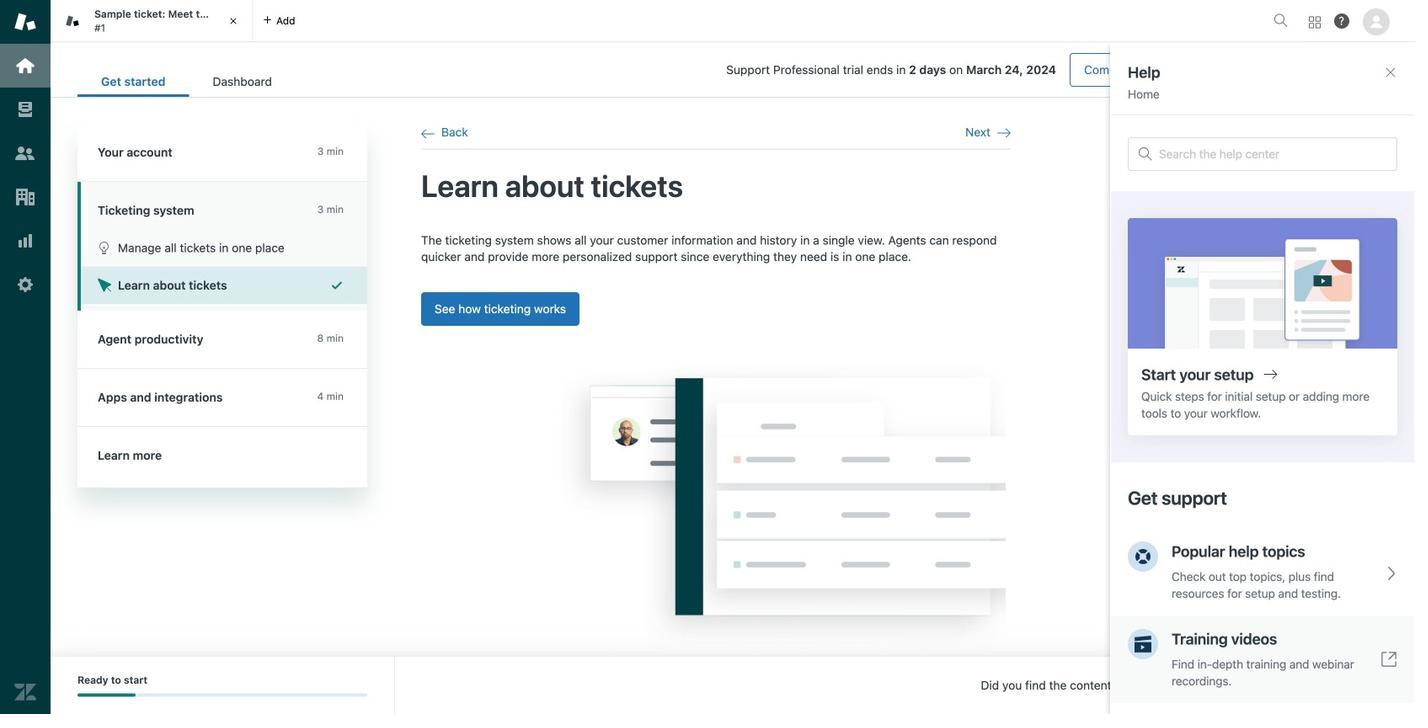 Task type: locate. For each thing, give the bounding box(es) containing it.
heading
[[78, 124, 367, 182]]

0 vertical spatial tab
[[51, 0, 253, 42]]

customers image
[[14, 142, 36, 164]]

tab
[[51, 0, 253, 42], [189, 66, 296, 97]]

zendesk support image
[[14, 11, 36, 33]]

progress bar
[[78, 694, 367, 697]]

tab list
[[78, 66, 296, 97]]

admin image
[[14, 274, 36, 296]]

zendesk image
[[14, 682, 36, 703]]

get help image
[[1334, 13, 1350, 29]]

tabs tab list
[[51, 0, 1267, 42]]

1 vertical spatial tab
[[189, 66, 296, 97]]

zendesk products image
[[1309, 16, 1321, 28]]

main element
[[0, 0, 51, 714]]



Task type: vqa. For each thing, say whether or not it's contained in the screenshot.
the left the Mar 11 11:04 text field
no



Task type: describe. For each thing, give the bounding box(es) containing it.
views image
[[14, 99, 36, 120]]

get started image
[[14, 55, 36, 77]]

reporting image
[[14, 230, 36, 252]]

organizations image
[[14, 186, 36, 208]]

March 24, 2024 text field
[[966, 63, 1056, 77]]

close image
[[225, 13, 242, 29]]



